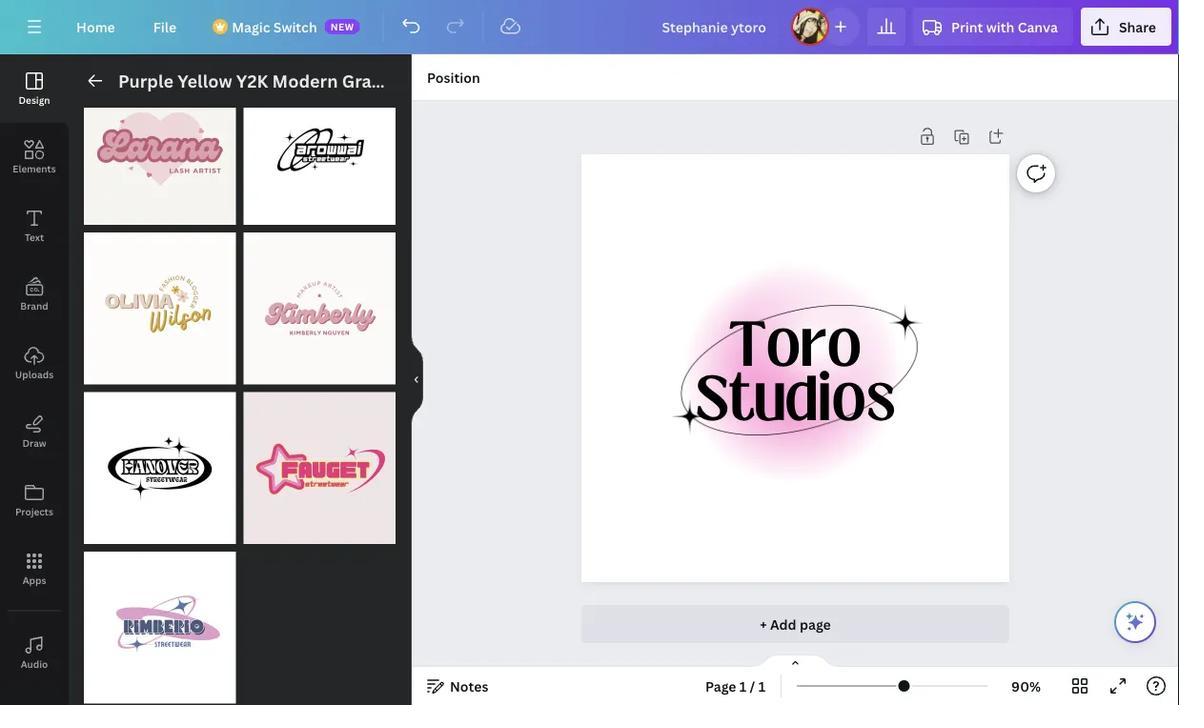 Task type: vqa. For each thing, say whether or not it's contained in the screenshot.
Date modified 'button'
no



Task type: describe. For each thing, give the bounding box(es) containing it.
new
[[331, 20, 355, 33]]

show pages image
[[750, 654, 842, 669]]

design button
[[0, 54, 69, 123]]

1 of 2 inside black and white retro modern y2k streetwear brand logo group
[[93, 527, 125, 540]]

1 of 2 inside 'black and white modern futuristic y2k streetwear brand logo' 'group'
[[253, 207, 284, 220]]

print
[[952, 18, 984, 36]]

position
[[427, 68, 480, 86]]

home
[[76, 18, 115, 36]]

1 inside 'black and white modern futuristic y2k streetwear brand logo' 'group'
[[253, 207, 259, 220]]

hide image
[[411, 334, 423, 426]]

magic switch
[[232, 18, 317, 36]]

toro
[[730, 305, 862, 386]]

add
[[770, 616, 797, 634]]

circular
[[420, 69, 486, 92]]

canva assistant image
[[1124, 611, 1147, 634]]

gradient
[[342, 69, 416, 92]]

90%
[[1012, 678, 1041, 696]]

pink yellow star y2k style streetwear logo group
[[244, 381, 396, 545]]

of inside black and white retro modern y2k streetwear brand logo group
[[102, 527, 116, 540]]

purple
[[118, 69, 174, 92]]

with
[[987, 18, 1015, 36]]

file button
[[138, 8, 192, 46]]

home link
[[61, 8, 130, 46]]

blue and pink retro modern y2k streetwear logo image
[[84, 553, 236, 705]]

elements button
[[0, 123, 69, 192]]

black and white retro modern y2k streetwear brand logo group
[[84, 381, 236, 545]]

yellow pink brown feminine retro bold floral blogger logo image
[[84, 233, 236, 385]]

Design title text field
[[647, 8, 784, 46]]

2 inside 'black and white modern futuristic y2k streetwear brand logo' 'group'
[[278, 207, 284, 220]]

+
[[760, 616, 767, 634]]

page
[[800, 616, 831, 634]]

logo
[[544, 69, 584, 92]]

page 1 / 1
[[706, 678, 766, 696]]

page
[[706, 678, 737, 696]]

yellow
[[178, 69, 232, 92]]



Task type: locate. For each thing, give the bounding box(es) containing it.
1 vertical spatial 2
[[119, 527, 125, 540]]

projects
[[15, 505, 53, 518]]

purple yellow y2k modern gradient circular name logo
[[118, 69, 584, 92]]

/
[[750, 678, 756, 696]]

brand
[[20, 299, 48, 312]]

audio
[[21, 658, 48, 671]]

pink bold retro aesthetic makeup artist logo image
[[244, 233, 396, 385]]

text button
[[0, 192, 69, 260]]

black and white modern futuristic y2k streetwear brand logo group
[[244, 73, 396, 226]]

file
[[153, 18, 177, 36]]

elements
[[13, 162, 56, 175]]

of
[[262, 207, 276, 220], [102, 527, 116, 540]]

of inside 'black and white modern futuristic y2k streetwear brand logo' 'group'
[[262, 207, 276, 220]]

studios
[[696, 360, 896, 441]]

pink bold retro aesthetic makeup artist logo group
[[244, 222, 396, 385]]

1 inside black and white retro modern y2k streetwear brand logo group
[[93, 527, 99, 540]]

1 horizontal spatial 2
[[278, 207, 284, 220]]

0 vertical spatial of
[[262, 207, 276, 220]]

1 vertical spatial 1 of 2
[[93, 527, 125, 540]]

position button
[[420, 62, 488, 92]]

modern
[[272, 69, 338, 92]]

1 horizontal spatial 1 of 2
[[253, 207, 284, 220]]

0 horizontal spatial 1 of 2
[[93, 527, 125, 540]]

projects button
[[0, 466, 69, 535]]

apps
[[23, 574, 46, 587]]

design
[[19, 93, 50, 106]]

magic
[[232, 18, 270, 36]]

pink yellow star y2k style streetwear logo image
[[244, 393, 396, 545]]

videos image
[[0, 688, 69, 706]]

0 vertical spatial 2
[[278, 207, 284, 220]]

switch
[[273, 18, 317, 36]]

pink bold retro aesthetic lash artist logo group
[[84, 73, 236, 226]]

2
[[278, 207, 284, 220], [119, 527, 125, 540]]

uploads
[[15, 368, 54, 381]]

0 horizontal spatial 2
[[119, 527, 125, 540]]

print with canva button
[[914, 8, 1074, 46]]

yellow pink brown feminine retro bold floral blogger logo group
[[84, 222, 236, 385]]

1 vertical spatial of
[[102, 527, 116, 540]]

blue and pink retro modern y2k streetwear logo group
[[84, 541, 236, 705]]

0 horizontal spatial of
[[102, 527, 116, 540]]

notes
[[450, 678, 489, 696]]

1
[[253, 207, 259, 220], [93, 527, 99, 540], [740, 678, 747, 696], [759, 678, 766, 696]]

1 of 2
[[253, 207, 284, 220], [93, 527, 125, 540]]

y2k
[[236, 69, 268, 92]]

pink bold retro aesthetic lash artist logo image
[[84, 73, 236, 226]]

+ add page button
[[582, 606, 1010, 644]]

print with canva
[[952, 18, 1058, 36]]

canva
[[1018, 18, 1058, 36]]

draw button
[[0, 398, 69, 466]]

apps button
[[0, 535, 69, 604]]

90% button
[[996, 671, 1058, 702]]

name
[[490, 69, 540, 92]]

audio button
[[0, 619, 69, 688]]

main menu bar
[[0, 0, 1180, 54]]

+ add page
[[760, 616, 831, 634]]

share button
[[1081, 8, 1172, 46]]

uploads button
[[0, 329, 69, 398]]

draw
[[22, 437, 46, 450]]

brand button
[[0, 260, 69, 329]]

share
[[1119, 18, 1157, 36]]

1 horizontal spatial of
[[262, 207, 276, 220]]

side panel tab list
[[0, 54, 69, 706]]

0 vertical spatial 1 of 2
[[253, 207, 284, 220]]

notes button
[[420, 671, 496, 702]]

text
[[25, 231, 44, 244]]

2 inside black and white retro modern y2k streetwear brand logo group
[[119, 527, 125, 540]]



